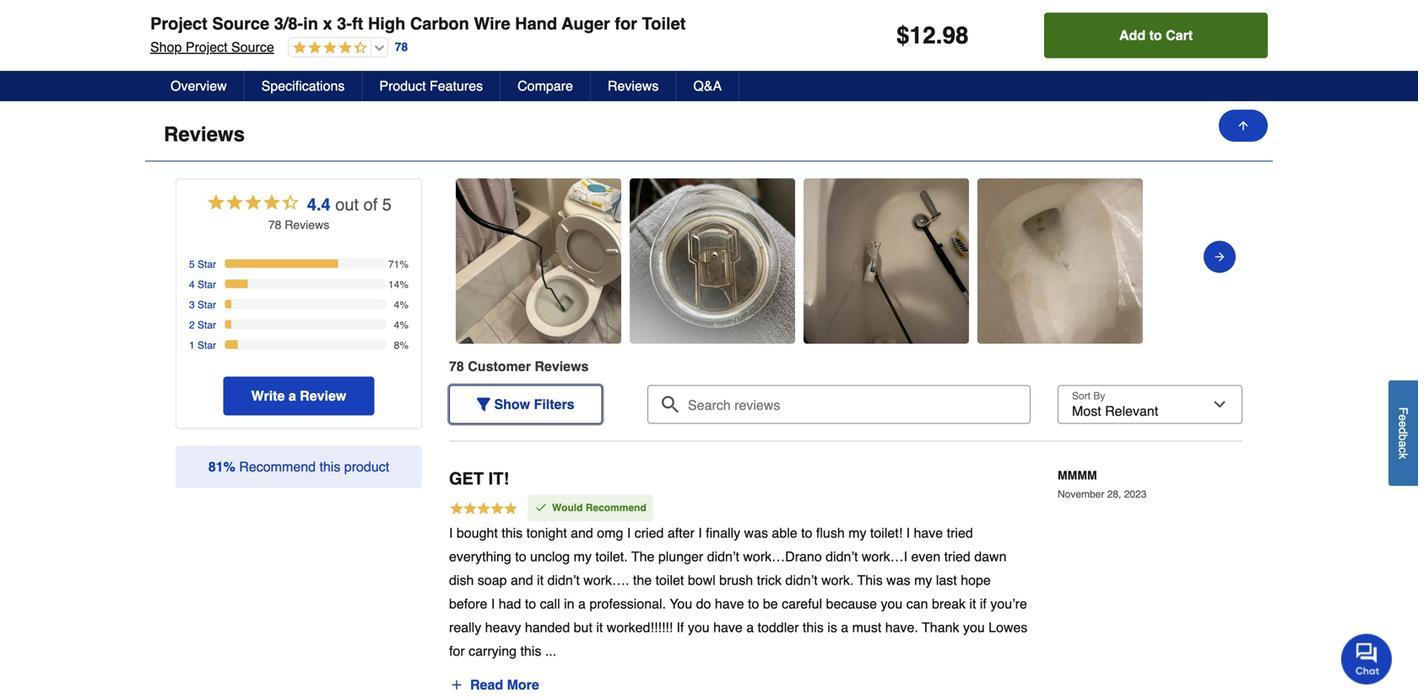 Task type: locate. For each thing, give the bounding box(es) containing it.
review right write
[[300, 388, 346, 404]]

project source 3/8-in x 3-ft high carbon wire hand auger for toilet
[[150, 14, 686, 33]]

review inside write a review "button"
[[300, 388, 346, 404]]

81
[[208, 459, 223, 475]]

1 horizontal spatial 5
[[382, 195, 392, 214]]

was left the able
[[744, 526, 768, 541]]

my right flush
[[849, 526, 867, 541]]

reviews button down 'q&a' button
[[145, 109, 1273, 162]]

0 cell
[[403, 44, 542, 60], [1125, 44, 1264, 60]]

it!
[[489, 469, 509, 489]]

78 inside 4.4 out of 5 78 review s
[[268, 218, 281, 232]]

star for 5 star
[[198, 259, 216, 271]]

would recommend
[[552, 502, 647, 514]]

finally
[[706, 526, 740, 541]]

0 horizontal spatial 0 cell
[[403, 44, 542, 60]]

0 vertical spatial for
[[615, 14, 637, 33]]

1 horizontal spatial 0 cell
[[1125, 44, 1264, 60]]

filter image
[[477, 398, 490, 412]]

4.4
[[307, 195, 331, 214]]

tried
[[947, 526, 973, 541], [944, 549, 971, 565]]

1 horizontal spatial you
[[881, 597, 903, 612]]

1 horizontal spatial 0
[[1125, 44, 1132, 60]]

i left had
[[491, 597, 495, 612]]

star for 2 star
[[198, 320, 216, 331]]

maximum
[[260, 44, 322, 60]]

filters
[[534, 397, 575, 412]]

cried
[[635, 526, 664, 541]]

0 down project source 3/8-in x 3-ft high carbon wire hand auger for toilet
[[403, 44, 410, 60]]

this left the "..." at the bottom
[[520, 644, 541, 660]]

is
[[828, 620, 837, 636]]

0 vertical spatial reviews
[[608, 78, 659, 94]]

0 vertical spatial recommend
[[239, 459, 316, 475]]

review down 4.4 at the top
[[285, 218, 323, 232]]

0 for second '0' cell from the right
[[403, 44, 410, 60]]

0 cell down the 'cart'
[[1125, 44, 1264, 60]]

2 e from the top
[[1397, 421, 1410, 428]]

1 vertical spatial my
[[574, 549, 592, 565]]

write a review button
[[223, 377, 374, 416]]

for down really
[[449, 644, 465, 660]]

2 star from the top
[[198, 279, 216, 291]]

a up "k"
[[1397, 441, 1410, 447]]

0 horizontal spatial in
[[303, 14, 318, 33]]

4
[[189, 279, 195, 291]]

to left the call
[[525, 597, 536, 612]]

star right 1
[[198, 340, 216, 352]]

4% down the 14%
[[394, 299, 409, 311]]

get it!
[[449, 469, 509, 489]]

0 horizontal spatial recommend
[[239, 459, 316, 475]]

trick
[[757, 573, 782, 589]]

for left toilet
[[615, 14, 637, 33]]

a right is
[[841, 620, 849, 636]]

to right the 'add'
[[1149, 27, 1162, 43]]

you
[[670, 597, 692, 612]]

2 horizontal spatial you
[[963, 620, 985, 636]]

it left if
[[970, 597, 976, 612]]

0 vertical spatial 4.4 stars image
[[289, 41, 367, 56]]

s inside 4.4 out of 5 78 review s
[[323, 218, 329, 232]]

4 star from the top
[[198, 320, 216, 331]]

0 horizontal spatial 0
[[403, 44, 410, 60]]

and up had
[[511, 573, 533, 589]]

chat invite button image
[[1341, 634, 1393, 685]]

0 vertical spatial s
[[323, 218, 329, 232]]

reviews down overview button
[[164, 123, 245, 146]]

2 vertical spatial review
[[300, 388, 346, 404]]

1 0 cell from the left
[[403, 44, 542, 60]]

didn't
[[707, 549, 739, 565], [826, 549, 858, 565], [547, 573, 580, 589], [785, 573, 818, 589]]

e up b
[[1397, 421, 1410, 428]]

have right if
[[713, 620, 743, 636]]

professional.
[[590, 597, 666, 612]]

work….
[[584, 573, 629, 589]]

98
[[943, 22, 969, 49]]

0 vertical spatial 4%
[[394, 299, 409, 311]]

didn't down finally at the bottom of page
[[707, 549, 739, 565]]

in left "x"
[[303, 14, 318, 33]]

1 vertical spatial in
[[564, 597, 575, 612]]

source
[[212, 14, 269, 33], [231, 39, 274, 55]]

have up even
[[914, 526, 943, 541]]

28,
[[1107, 489, 1121, 501]]

1 horizontal spatial recommend
[[586, 502, 647, 514]]

my left toilet.
[[574, 549, 592, 565]]

show
[[494, 397, 530, 412]]

5 star
[[189, 259, 216, 271]]

1 horizontal spatial for
[[615, 14, 637, 33]]

hope
[[961, 573, 991, 589]]

arrow up image
[[1237, 119, 1250, 133]]

5 up 4
[[189, 259, 195, 271]]

5 star from the top
[[198, 340, 216, 352]]

plus image
[[450, 679, 463, 692]]

2 horizontal spatial it
[[970, 597, 976, 612]]

brush
[[719, 573, 753, 589]]

1 horizontal spatial reviews
[[608, 78, 659, 94]]

omg
[[597, 526, 623, 541]]

0 horizontal spatial my
[[574, 549, 592, 565]]

5 stars image
[[449, 501, 518, 519]]

1 horizontal spatial in
[[564, 597, 575, 612]]

2 vertical spatial have
[[713, 620, 743, 636]]

chevron up image
[[1238, 126, 1255, 143]]

uploaded image image
[[456, 253, 621, 270], [630, 253, 795, 270], [804, 253, 969, 270], [978, 253, 1143, 270]]

dawn
[[974, 549, 1007, 565]]

cell
[[1125, 0, 1264, 9], [884, 44, 1023, 60]]

it right but
[[596, 620, 603, 636]]

i
[[449, 526, 453, 541], [627, 526, 631, 541], [698, 526, 702, 541], [906, 526, 910, 541], [491, 597, 495, 612]]

1 vertical spatial it
[[970, 597, 976, 612]]

2 horizontal spatial 78
[[449, 359, 464, 374]]

star right 4
[[198, 279, 216, 291]]

f e e d b a c k button
[[1389, 381, 1418, 486]]

1 vertical spatial 5
[[189, 259, 195, 271]]

toddler
[[758, 620, 799, 636]]

0 horizontal spatial for
[[449, 644, 465, 660]]

a left the toddler
[[746, 620, 754, 636]]

star right the 2
[[198, 320, 216, 331]]

have down "brush"
[[715, 597, 744, 612]]

78 for 78 customer review s
[[449, 359, 464, 374]]

for
[[615, 14, 637, 33], [449, 644, 465, 660]]

0 vertical spatial 78
[[395, 40, 408, 54]]

.
[[936, 22, 943, 49]]

8%
[[394, 340, 409, 352]]

4.4 stars image down "x"
[[289, 41, 367, 56]]

0 vertical spatial have
[[914, 526, 943, 541]]

you right if
[[688, 620, 710, 636]]

1 horizontal spatial 78
[[395, 40, 408, 54]]

k
[[1397, 453, 1410, 459]]

0 horizontal spatial it
[[537, 573, 544, 589]]

4.4 stars image
[[289, 41, 367, 56], [206, 192, 301, 217]]

source right use
[[231, 39, 274, 55]]

if
[[980, 597, 987, 612]]

0 for 2nd '0' cell from the left
[[1125, 44, 1132, 60]]

recommend
[[239, 459, 316, 475], [586, 502, 647, 514]]

3
[[189, 299, 195, 311]]

0
[[403, 44, 410, 60], [1125, 44, 1132, 60]]

thank
[[922, 620, 959, 636]]

5
[[382, 195, 392, 214], [189, 259, 195, 271]]

didn't up the call
[[547, 573, 580, 589]]

but
[[574, 620, 593, 636]]

1 4% from the top
[[394, 299, 409, 311]]

was down work…i at the right bottom of the page
[[887, 573, 911, 589]]

my left the last
[[914, 573, 932, 589]]

pipe
[[326, 44, 354, 60]]

q&a
[[693, 78, 722, 94]]

1 horizontal spatial it
[[596, 620, 603, 636]]

wire
[[474, 14, 510, 33]]

0 vertical spatial review
[[285, 218, 323, 232]]

last
[[936, 573, 957, 589]]

0 vertical spatial 5
[[382, 195, 392, 214]]

and
[[571, 526, 593, 541], [511, 573, 533, 589]]

1 vertical spatial 78
[[268, 218, 281, 232]]

4% up 8%
[[394, 320, 409, 331]]

0 horizontal spatial and
[[511, 573, 533, 589]]

1 horizontal spatial my
[[849, 526, 867, 541]]

break
[[932, 597, 966, 612]]

1 horizontal spatial cell
[[1125, 0, 1264, 9]]

0 cell down wire
[[403, 44, 542, 60]]

to left 'unclog'
[[515, 549, 526, 565]]

hand
[[515, 14, 557, 33]]

you down if
[[963, 620, 985, 636]]

a right write
[[289, 388, 296, 404]]

product
[[379, 78, 426, 94]]

5 right of at the left top of the page
[[382, 195, 392, 214]]

star right 3 on the left top
[[198, 299, 216, 311]]

i right after
[[698, 526, 702, 541]]

recommend up omg
[[586, 502, 647, 514]]

1 vertical spatial s
[[581, 359, 589, 374]]

star up 4 star
[[198, 259, 216, 271]]

1 horizontal spatial and
[[571, 526, 593, 541]]

1 vertical spatial review
[[535, 359, 581, 374]]

work.
[[822, 573, 854, 589]]

reviews button down toilet
[[591, 71, 677, 101]]

it
[[537, 573, 544, 589], [970, 597, 976, 612], [596, 620, 603, 636]]

mmmm
[[1058, 469, 1097, 482]]

everything
[[449, 549, 511, 565]]

0 vertical spatial in
[[303, 14, 318, 33]]

1 vertical spatial 4%
[[394, 320, 409, 331]]

review
[[285, 218, 323, 232], [535, 359, 581, 374], [300, 388, 346, 404]]

0 vertical spatial my
[[849, 526, 867, 541]]

s up show filters button
[[581, 359, 589, 374]]

0 vertical spatial cell
[[1125, 0, 1264, 9]]

in
[[303, 14, 318, 33], [564, 597, 575, 612]]

source up "with" on the left top of page
[[212, 14, 269, 33]]

0 horizontal spatial s
[[323, 218, 329, 232]]

have
[[914, 526, 943, 541], [715, 597, 744, 612], [713, 620, 743, 636]]

1 horizontal spatial s
[[581, 359, 589, 374]]

f e e d b a c k
[[1397, 407, 1410, 459]]

Search reviews text field
[[654, 385, 1024, 414]]

this
[[319, 459, 341, 475], [502, 526, 523, 541], [803, 620, 824, 636], [520, 644, 541, 660]]

you're
[[991, 597, 1027, 612]]

12
[[910, 22, 936, 49]]

0 horizontal spatial reviews
[[164, 123, 245, 146]]

show filters button
[[449, 385, 602, 424]]

reviews down toilet
[[608, 78, 659, 94]]

3 star from the top
[[198, 299, 216, 311]]

project
[[150, 14, 208, 33], [186, 39, 228, 55]]

checkmark image
[[534, 501, 548, 515]]

0 horizontal spatial cell
[[884, 44, 1023, 60]]

toilet.
[[596, 549, 628, 565]]

1 vertical spatial cell
[[884, 44, 1023, 60]]

review for 78 customer review s
[[535, 359, 581, 374]]

project left "with" on the left top of page
[[186, 39, 228, 55]]

1 0 from the left
[[403, 44, 410, 60]]

a inside write a review "button"
[[289, 388, 296, 404]]

in right the call
[[564, 597, 575, 612]]

5 inside 4.4 out of 5 78 review s
[[382, 195, 392, 214]]

2 horizontal spatial my
[[914, 573, 932, 589]]

for
[[175, 44, 197, 60]]

flush
[[816, 526, 845, 541]]

review up filters
[[535, 359, 581, 374]]

2 4% from the top
[[394, 320, 409, 331]]

2 vertical spatial 78
[[449, 359, 464, 374]]

2 vertical spatial my
[[914, 573, 932, 589]]

0 down the 'add'
[[1125, 44, 1132, 60]]

to right the able
[[801, 526, 813, 541]]

before
[[449, 597, 487, 612]]

s down 4.4 at the top
[[323, 218, 329, 232]]

with
[[229, 44, 256, 60]]

unclog
[[530, 549, 570, 565]]

and left omg
[[571, 526, 593, 541]]

recommend right %
[[239, 459, 316, 475]]

star
[[198, 259, 216, 271], [198, 279, 216, 291], [198, 299, 216, 311], [198, 320, 216, 331], [198, 340, 216, 352]]

was
[[744, 526, 768, 541], [887, 573, 911, 589]]

didn't up work. on the bottom right of the page
[[826, 549, 858, 565]]

1 horizontal spatial was
[[887, 573, 911, 589]]

0 horizontal spatial 5
[[189, 259, 195, 271]]

0 vertical spatial reviews button
[[591, 71, 677, 101]]

4.4 stars image left 4.4 at the top
[[206, 192, 301, 217]]

0 vertical spatial it
[[537, 573, 544, 589]]

1 star from the top
[[198, 259, 216, 271]]

e up d
[[1397, 415, 1410, 421]]

use
[[200, 44, 225, 60]]

write a review
[[251, 388, 346, 404]]

product features button
[[363, 71, 501, 101]]

bowl
[[688, 573, 716, 589]]

it down 'unclog'
[[537, 573, 544, 589]]

2 0 from the left
[[1125, 44, 1132, 60]]

0 vertical spatial was
[[744, 526, 768, 541]]

project up shop
[[150, 14, 208, 33]]

1 vertical spatial for
[[449, 644, 465, 660]]

2 0 cell from the left
[[1125, 44, 1264, 60]]

0 horizontal spatial 78
[[268, 218, 281, 232]]

you left the can
[[881, 597, 903, 612]]

a inside the f e e d b a c k button
[[1397, 441, 1410, 447]]

1 e from the top
[[1397, 415, 1410, 421]]



Task type: describe. For each thing, give the bounding box(es) containing it.
0 horizontal spatial was
[[744, 526, 768, 541]]

78 for 78
[[395, 40, 408, 54]]

...
[[545, 644, 556, 660]]

i bought this tonight and omg i cried after i finally was able to flush my toilet! i have tried everything to unclog my toilet. the plunger didn't work…drano didn't work…i even tried dawn dish soap and it didn't work…. the toilet bowl brush trick didn't work. this was my last hope before i had to call in a professional. you do have to be careful because you can break it if you're really heavy handed but it worked!!!!!! if you have a toddler this is a must have. thank you lowes for carrying this ...
[[449, 526, 1028, 660]]

auger
[[562, 14, 610, 33]]

had
[[499, 597, 521, 612]]

get
[[449, 469, 484, 489]]

heavy
[[485, 620, 521, 636]]

1 vertical spatial source
[[231, 39, 274, 55]]

work…drano
[[743, 549, 822, 565]]

1
[[189, 340, 195, 352]]

carbon
[[410, 14, 469, 33]]

this left the product
[[319, 459, 341, 475]]

soap
[[478, 573, 507, 589]]

b
[[1397, 434, 1410, 441]]

3 star
[[189, 299, 216, 311]]

3-
[[337, 14, 352, 33]]

call
[[540, 597, 560, 612]]

f
[[1397, 407, 1410, 415]]

0 horizontal spatial you
[[688, 620, 710, 636]]

be
[[763, 597, 778, 612]]

1 vertical spatial was
[[887, 573, 911, 589]]

plunger
[[658, 549, 703, 565]]

mmmm november 28, 2023
[[1058, 469, 1147, 501]]

to inside add to cart button
[[1149, 27, 1162, 43]]

arrow right image
[[1213, 247, 1227, 267]]

compare
[[518, 78, 573, 94]]

review for write a review
[[300, 388, 346, 404]]

$
[[897, 22, 910, 49]]

star for 3 star
[[198, 299, 216, 311]]

14%
[[388, 279, 409, 291]]

read more
[[470, 678, 539, 693]]

0 vertical spatial and
[[571, 526, 593, 541]]

$ 12 . 98
[[897, 22, 969, 49]]

more
[[507, 678, 539, 693]]

overview button
[[154, 71, 245, 101]]

71%
[[388, 259, 409, 271]]

didn't up careful
[[785, 573, 818, 589]]

out
[[335, 195, 359, 214]]

1 uploaded image image from the left
[[456, 253, 621, 270]]

bought
[[457, 526, 498, 541]]

specifications
[[261, 78, 345, 94]]

i right omg
[[627, 526, 631, 541]]

review inside 4.4 out of 5 78 review s
[[285, 218, 323, 232]]

4 uploaded image image from the left
[[978, 253, 1143, 270]]

i right the toilet!
[[906, 526, 910, 541]]

4% for 3 star
[[394, 299, 409, 311]]

2023
[[1124, 489, 1147, 501]]

1 vertical spatial reviews
[[164, 123, 245, 146]]

q&a button
[[677, 71, 740, 101]]

0 vertical spatial tried
[[947, 526, 973, 541]]

3/8-
[[274, 14, 303, 33]]

i left bought
[[449, 526, 453, 541]]

0 vertical spatial project
[[150, 14, 208, 33]]

add
[[1119, 27, 1146, 43]]

1 vertical spatial have
[[715, 597, 744, 612]]

after
[[668, 526, 695, 541]]

1 vertical spatial tried
[[944, 549, 971, 565]]

a up but
[[578, 597, 586, 612]]

star for 1 star
[[198, 340, 216, 352]]

size
[[358, 44, 385, 60]]

because
[[826, 597, 877, 612]]

work…i
[[862, 549, 908, 565]]

do
[[696, 597, 711, 612]]

high
[[368, 14, 405, 33]]

d
[[1397, 428, 1410, 434]]

this left is
[[803, 620, 824, 636]]

in inside i bought this tonight and omg i cried after i finally was able to flush my toilet! i have tried everything to unclog my toilet. the plunger didn't work…drano didn't work…i even tried dawn dish soap and it didn't work…. the toilet bowl brush trick didn't work. this was my last hope before i had to call in a professional. you do have to be careful because you can break it if you're really heavy handed but it worked!!!!!! if you have a toddler this is a must have. thank you lowes for carrying this ...
[[564, 597, 575, 612]]

x
[[323, 14, 332, 33]]

features
[[430, 78, 483, 94]]

4 star
[[189, 279, 216, 291]]

product
[[344, 459, 389, 475]]

1 vertical spatial and
[[511, 573, 533, 589]]

1 vertical spatial reviews button
[[145, 109, 1273, 162]]

toilet!
[[870, 526, 903, 541]]

careful
[[782, 597, 822, 612]]

the
[[631, 549, 655, 565]]

show filters
[[494, 397, 575, 412]]

1 vertical spatial 4.4 stars image
[[206, 192, 301, 217]]

november
[[1058, 489, 1105, 501]]

to left be
[[748, 597, 759, 612]]

for inside i bought this tonight and omg i cried after i finally was able to flush my toilet! i have tried everything to unclog my toilet. the plunger didn't work…drano didn't work…i even tried dawn dish soap and it didn't work…. the toilet bowl brush trick didn't work. this was my last hope before i had to call in a professional. you do have to be careful because you can break it if you're really heavy handed but it worked!!!!!! if you have a toddler this is a must have. thank you lowes for carrying this ...
[[449, 644, 465, 660]]

2 star
[[189, 320, 216, 331]]

shop
[[150, 39, 182, 55]]

2 uploaded image image from the left
[[630, 253, 795, 270]]

2 vertical spatial it
[[596, 620, 603, 636]]

toilet
[[642, 14, 686, 33]]

have.
[[885, 620, 918, 636]]

4% for 2 star
[[394, 320, 409, 331]]

1 vertical spatial recommend
[[586, 502, 647, 514]]

add to cart
[[1119, 27, 1193, 43]]

carrying
[[469, 644, 517, 660]]

0 vertical spatial source
[[212, 14, 269, 33]]

worked!!!!!!
[[607, 620, 673, 636]]

compare button
[[501, 71, 591, 101]]

the
[[633, 573, 652, 589]]

ft
[[352, 14, 363, 33]]

specifications button
[[245, 71, 363, 101]]

customer
[[468, 359, 531, 374]]

even
[[911, 549, 941, 565]]

3 uploaded image image from the left
[[804, 253, 969, 270]]

this left tonight
[[502, 526, 523, 541]]

1 vertical spatial project
[[186, 39, 228, 55]]

star for 4 star
[[198, 279, 216, 291]]

cart
[[1166, 27, 1193, 43]]

of
[[363, 195, 378, 214]]

would
[[552, 502, 583, 514]]

add to cart button
[[1044, 13, 1268, 58]]

tonight
[[526, 526, 567, 541]]

able
[[772, 526, 798, 541]]

78 customer review s
[[449, 359, 589, 374]]

toilet
[[656, 573, 684, 589]]

1 star
[[189, 340, 216, 352]]

2
[[189, 320, 195, 331]]



Task type: vqa. For each thing, say whether or not it's contained in the screenshot.
78 for 78
yes



